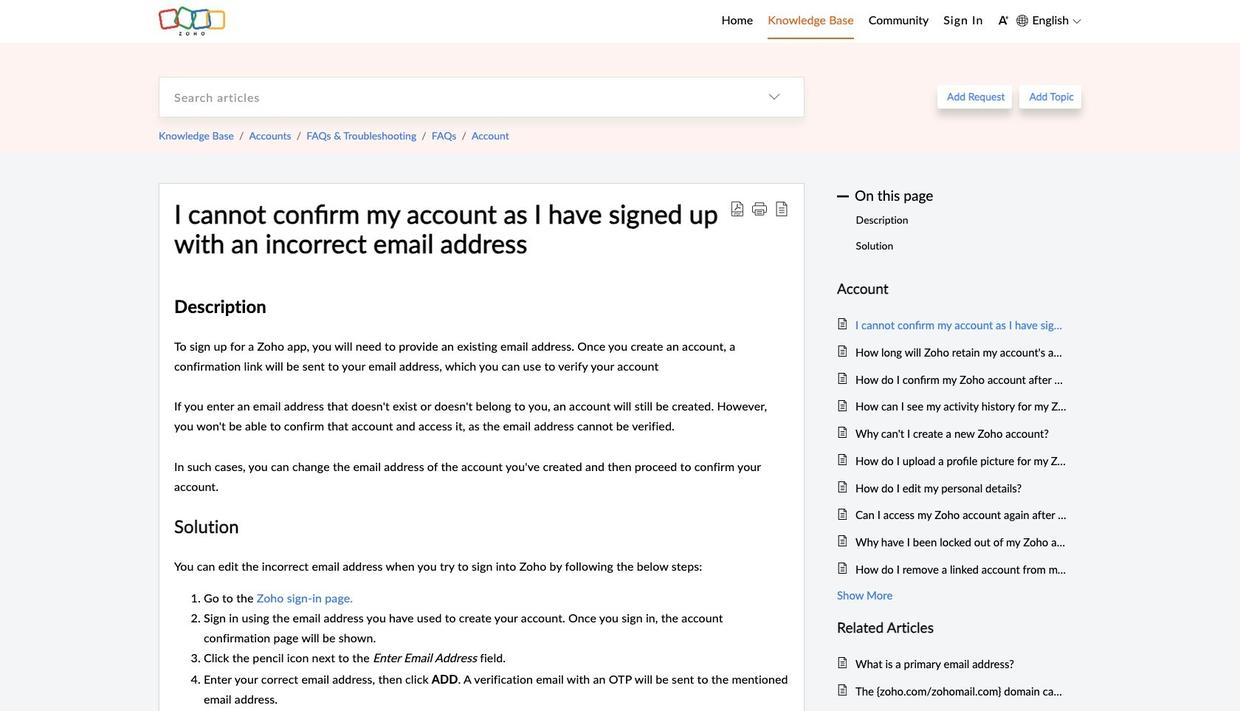 Task type: vqa. For each thing, say whether or not it's contained in the screenshot.
the Search articles FIELD
yes



Task type: locate. For each thing, give the bounding box(es) containing it.
1 vertical spatial heading
[[838, 617, 1067, 639]]

0 vertical spatial heading
[[838, 278, 1067, 300]]

heading
[[838, 278, 1067, 300], [838, 617, 1067, 639]]

choose languages element
[[1017, 11, 1082, 30]]

choose category element
[[745, 77, 804, 116]]

Search articles field
[[160, 77, 745, 116]]

download as pdf image
[[730, 201, 745, 216]]



Task type: describe. For each thing, give the bounding box(es) containing it.
1 heading from the top
[[838, 278, 1067, 300]]

choose category image
[[769, 91, 781, 103]]

reader view image
[[775, 201, 790, 216]]

2 heading from the top
[[838, 617, 1067, 639]]

user preference element
[[999, 10, 1010, 33]]

user preference image
[[999, 15, 1010, 26]]



